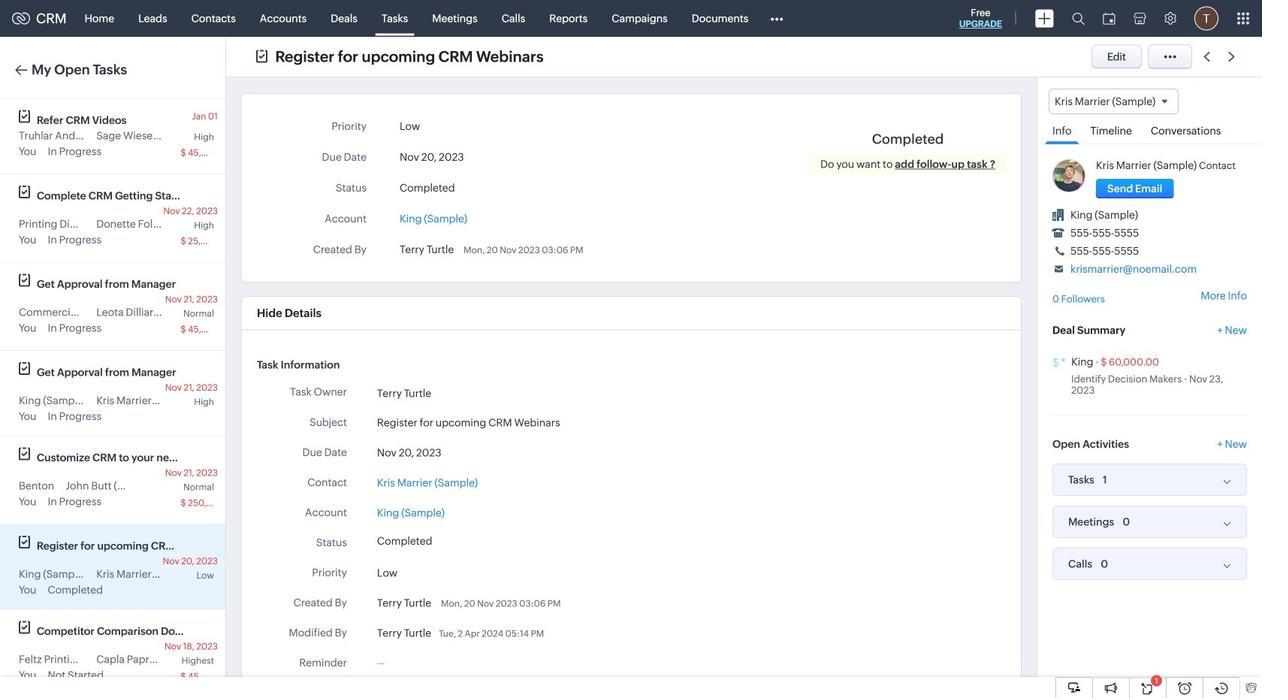 Task type: locate. For each thing, give the bounding box(es) containing it.
search image
[[1073, 12, 1085, 25]]

search element
[[1064, 0, 1095, 37]]

Other Modules field
[[761, 6, 793, 30]]

next record image
[[1229, 52, 1239, 62]]

None field
[[1049, 89, 1180, 114]]

create menu image
[[1036, 9, 1055, 27]]

None button
[[1097, 179, 1174, 199]]



Task type: describe. For each thing, give the bounding box(es) containing it.
create menu element
[[1027, 0, 1064, 36]]

profile element
[[1186, 0, 1228, 36]]

logo image
[[12, 12, 30, 24]]

profile image
[[1195, 6, 1219, 30]]

calendar image
[[1104, 12, 1116, 24]]

previous record image
[[1204, 52, 1211, 62]]



Task type: vqa. For each thing, say whether or not it's contained in the screenshot.
Signals image
no



